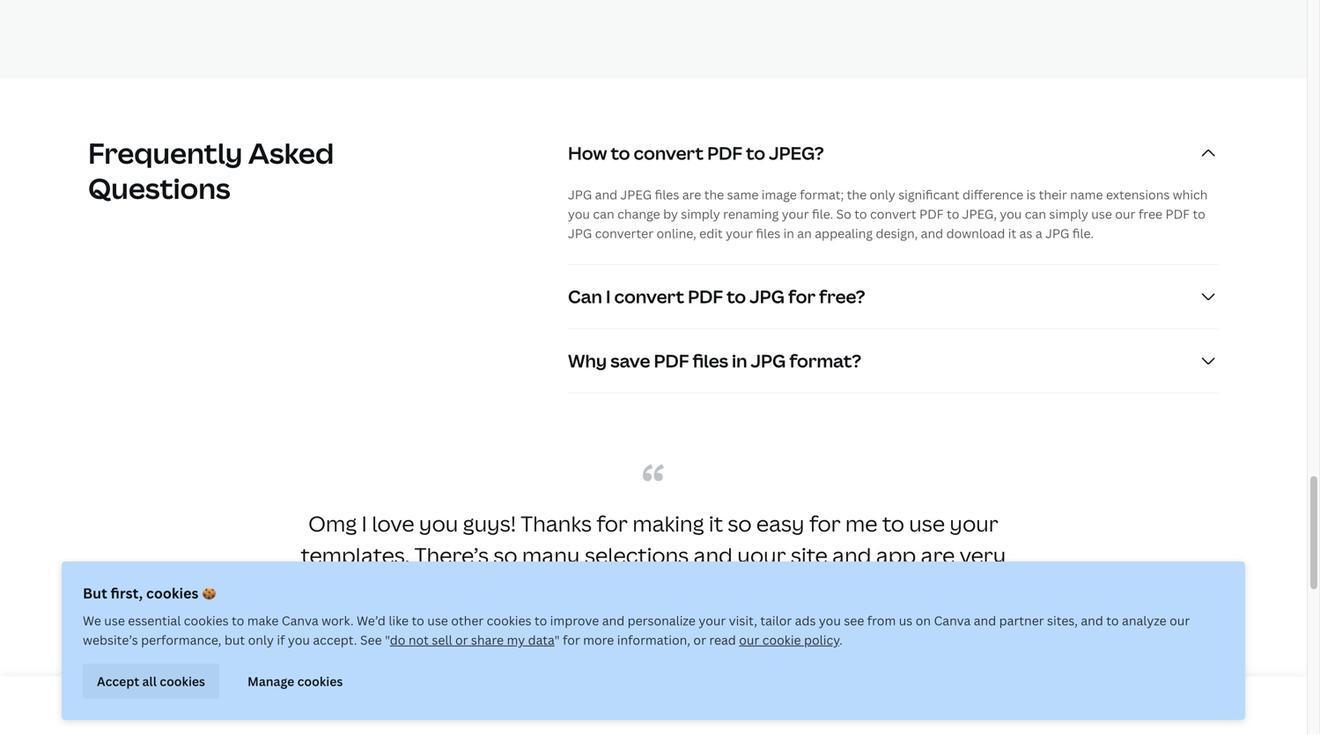 Task type: locate. For each thing, give the bounding box(es) containing it.
are right app
[[921, 541, 955, 570]]

we'd
[[357, 613, 386, 629]]

can up converter
[[593, 206, 615, 222]]

use down name
[[1092, 206, 1112, 222]]

format?
[[790, 349, 862, 373]]

are inside "jpg and jpeg files are the same image format; the only significant difference is their name extensions which you can change by simply renaming your file. so to convert pdf to jpeg, you can simply use our free pdf to jpg converter online, edit your files in an appealing design, and download it as a jpg file."
[[682, 186, 701, 203]]

to down which
[[1193, 206, 1206, 222]]

are up online,
[[682, 186, 701, 203]]

you up there's
[[419, 509, 458, 538]]

0 horizontal spatial simply
[[681, 206, 720, 222]]

jpg and jpeg files are the same image format; the only significant difference is their name extensions which you can change by simply renaming your file. so to convert pdf to jpeg, you can simply use our free pdf to jpg converter online, edit your files in an appealing design, and download it as a jpg file.
[[568, 186, 1208, 242]]

why save pdf files in jpg format? button
[[568, 329, 1219, 393]]

convert inside dropdown button
[[614, 284, 684, 309]]

we use essential cookies to make canva work. we'd like to use other cookies to improve and personalize your visit, tailor ads you see from us on canva and partner sites, and to analyze our website's performance, but only if you accept. see "
[[83, 613, 1190, 649]]

pdf up "same"
[[707, 141, 743, 165]]

but
[[83, 584, 107, 603]]

quotation mark image
[[643, 464, 664, 482]]

canva up if
[[282, 613, 319, 629]]

1 the from the left
[[704, 186, 724, 203]]

to up data
[[535, 613, 547, 629]]

omg i love you guys! thanks for making it so easy for me to use your templates. there's so many selections and your site and app are very easy to use and navigate !!! 🥇💓💓💓💓💓💓
[[301, 509, 1006, 601]]

it inside 'omg i love you guys! thanks for making it so easy for me to use your templates. there's so many selections and your site and app are very easy to use and navigate !!! 🥇💓💓💓💓💓💓'
[[709, 509, 723, 538]]

in left the an
[[784, 225, 794, 242]]

files down can i convert pdf to jpg for free?
[[693, 349, 728, 373]]

pdf down edit
[[688, 284, 723, 309]]

from
[[867, 613, 896, 629]]

easy
[[757, 509, 805, 538], [442, 573, 490, 601]]

name
[[1070, 186, 1103, 203]]

0 horizontal spatial in
[[732, 349, 747, 373]]

2 vertical spatial files
[[693, 349, 728, 373]]

0 horizontal spatial our
[[739, 632, 759, 649]]

i for omg
[[362, 509, 367, 538]]

and right design,
[[921, 225, 943, 242]]

easy up other
[[442, 573, 490, 601]]

0 vertical spatial convert
[[634, 141, 704, 165]]

pdf right save
[[654, 349, 689, 373]]

" inside we use essential cookies to make canva work. we'd like to use other cookies to improve and personalize your visit, tailor ads you see from us on canva and partner sites, and to analyze our website's performance, but only if you accept. see "
[[385, 632, 390, 649]]

0 vertical spatial it
[[1008, 225, 1017, 242]]

cookies down accept.
[[297, 673, 343, 690]]

to left jpeg?
[[746, 141, 765, 165]]

1 vertical spatial convert
[[870, 206, 917, 222]]

1 vertical spatial i
[[362, 509, 367, 538]]

0 horizontal spatial can
[[593, 206, 615, 222]]

an
[[797, 225, 812, 242]]

by
[[663, 206, 678, 222]]

it
[[1008, 225, 1017, 242], [709, 509, 723, 538]]

site
[[791, 541, 828, 570]]

or left read
[[694, 632, 706, 649]]

analyze
[[1122, 613, 1167, 629]]

1 horizontal spatial the
[[847, 186, 867, 203]]

0 horizontal spatial are
[[682, 186, 701, 203]]

how to convert pdf to jpeg? button
[[568, 121, 1219, 185]]

cookies up my
[[487, 613, 532, 629]]

1 horizontal spatial i
[[606, 284, 611, 309]]

your up read
[[699, 613, 726, 629]]

1 or from the left
[[455, 632, 468, 649]]

jpg left converter
[[568, 225, 592, 242]]

like
[[389, 613, 409, 629]]

convert for can i convert pdf to jpg for free?
[[614, 284, 684, 309]]

1 vertical spatial our
[[1170, 613, 1190, 629]]

0 vertical spatial file.
[[812, 206, 833, 222]]

0 vertical spatial our
[[1115, 206, 1136, 222]]

1 vertical spatial so
[[494, 541, 517, 570]]

1 vertical spatial in
[[732, 349, 747, 373]]

files inside dropdown button
[[693, 349, 728, 373]]

for left the free?
[[788, 284, 816, 309]]

1 horizontal spatial in
[[784, 225, 794, 242]]

1 horizontal spatial so
[[728, 509, 752, 538]]

are
[[682, 186, 701, 203], [921, 541, 955, 570]]

why save pdf files in jpg format?
[[568, 349, 862, 373]]

select a quotation tab list
[[284, 719, 1023, 735]]

to up app
[[882, 509, 905, 538]]

so
[[728, 509, 752, 538], [494, 541, 517, 570]]

cookies down 🍪
[[184, 613, 229, 629]]

to up my
[[495, 573, 517, 601]]

jpg inside why save pdf files in jpg format? dropdown button
[[751, 349, 786, 373]]

0 horizontal spatial file.
[[812, 206, 833, 222]]

pdf
[[707, 141, 743, 165], [920, 206, 944, 222], [1166, 206, 1190, 222], [688, 284, 723, 309], [654, 349, 689, 373]]

simply up edit
[[681, 206, 720, 222]]

i left love
[[362, 509, 367, 538]]

files down renaming
[[756, 225, 781, 242]]

1 vertical spatial only
[[248, 632, 274, 649]]

0 horizontal spatial files
[[655, 186, 679, 203]]

but first, cookies 🍪
[[83, 584, 216, 603]]

you left change
[[568, 206, 590, 222]]

sell
[[432, 632, 452, 649]]

to up but
[[232, 613, 244, 629]]

1 " from the left
[[385, 632, 390, 649]]

cookies right all
[[160, 673, 205, 690]]

or right sell
[[455, 632, 468, 649]]

are inside 'omg i love you guys! thanks for making it so easy for me to use your templates. there's so many selections and your site and app are very easy to use and navigate !!! 🥇💓💓💓💓💓💓'
[[921, 541, 955, 570]]

jpg down how
[[568, 186, 592, 203]]

use inside "jpg and jpeg files are the same image format; the only significant difference is their name extensions which you can change by simply renaming your file. so to convert pdf to jpeg, you can simply use our free pdf to jpg converter online, edit your files in an appealing design, and download it as a jpg file."
[[1092, 206, 1112, 222]]

" right the see
[[385, 632, 390, 649]]

2 or from the left
[[694, 632, 706, 649]]

0 vertical spatial files
[[655, 186, 679, 203]]

0 vertical spatial i
[[606, 284, 611, 309]]

only
[[870, 186, 896, 203], [248, 632, 274, 649]]

simply down their
[[1049, 206, 1089, 222]]

other
[[451, 613, 484, 629]]

only inside we use essential cookies to make canva work. we'd like to use other cookies to improve and personalize your visit, tailor ads you see from us on canva and partner sites, and to analyze our website's performance, but only if you accept. see "
[[248, 632, 274, 649]]

1 horizontal spatial canva
[[934, 613, 971, 629]]

2 horizontal spatial our
[[1170, 613, 1190, 629]]

jpg left the free?
[[750, 284, 785, 309]]

for
[[788, 284, 816, 309], [597, 509, 628, 538], [810, 509, 841, 538], [563, 632, 580, 649]]

how
[[568, 141, 607, 165]]

1 simply from the left
[[681, 206, 720, 222]]

app
[[876, 541, 916, 570]]

extensions
[[1106, 186, 1170, 203]]

love
[[372, 509, 414, 538]]

2 canva from the left
[[934, 613, 971, 629]]

1 horizontal spatial "
[[555, 632, 560, 649]]

0 horizontal spatial or
[[455, 632, 468, 649]]

and right sites,
[[1081, 613, 1103, 629]]

so down guys!
[[494, 541, 517, 570]]

your up 🥇💓💓💓💓💓💓
[[737, 541, 786, 570]]

1 horizontal spatial simply
[[1049, 206, 1089, 222]]

jpg left format?
[[751, 349, 786, 373]]

simply
[[681, 206, 720, 222], [1049, 206, 1089, 222]]

use up website's
[[104, 613, 125, 629]]

only inside "jpg and jpeg files are the same image format; the only significant difference is their name extensions which you can change by simply renaming your file. so to convert pdf to jpeg, you can simply use our free pdf to jpg converter online, edit your files in an appealing design, and download it as a jpg file."
[[870, 186, 896, 203]]

1 horizontal spatial files
[[693, 349, 728, 373]]

1 horizontal spatial our
[[1115, 206, 1136, 222]]

" down improve
[[555, 632, 560, 649]]

in inside "jpg and jpeg files are the same image format; the only significant difference is their name extensions which you can change by simply renaming your file. so to convert pdf to jpeg, you can simply use our free pdf to jpg converter online, edit your files in an appealing design, and download it as a jpg file."
[[784, 225, 794, 242]]

"
[[385, 632, 390, 649], [555, 632, 560, 649]]

1 horizontal spatial or
[[694, 632, 706, 649]]

convert inside dropdown button
[[634, 141, 704, 165]]

you up policy
[[819, 613, 841, 629]]

to up why save pdf files in jpg format?
[[727, 284, 746, 309]]

manage cookies
[[248, 673, 343, 690]]

our down extensions
[[1115, 206, 1136, 222]]

on
[[916, 613, 931, 629]]

and left jpeg
[[595, 186, 618, 203]]

0 vertical spatial are
[[682, 186, 701, 203]]

0 horizontal spatial only
[[248, 632, 274, 649]]

1 horizontal spatial file.
[[1073, 225, 1094, 242]]

performance,
[[141, 632, 221, 649]]

manage cookies button
[[233, 664, 357, 699]]

our
[[1115, 206, 1136, 222], [1170, 613, 1190, 629], [739, 632, 759, 649]]

our down visit,
[[739, 632, 759, 649]]

convert right the can
[[614, 284, 684, 309]]

i inside dropdown button
[[606, 284, 611, 309]]

1 vertical spatial it
[[709, 509, 723, 538]]

files
[[655, 186, 679, 203], [756, 225, 781, 242], [693, 349, 728, 373]]

1 horizontal spatial easy
[[757, 509, 805, 538]]

it right making at the bottom
[[709, 509, 723, 538]]

file. down name
[[1073, 225, 1094, 242]]

only up design,
[[870, 186, 896, 203]]

the left "same"
[[704, 186, 724, 203]]

i right the can
[[606, 284, 611, 309]]

1 horizontal spatial can
[[1025, 206, 1046, 222]]

1 vertical spatial easy
[[442, 573, 490, 601]]

share
[[471, 632, 504, 649]]

for inside can i convert pdf to jpg for free? dropdown button
[[788, 284, 816, 309]]

only down the make on the bottom of page
[[248, 632, 274, 649]]

0 vertical spatial only
[[870, 186, 896, 203]]

jpg right the a
[[1046, 225, 1070, 242]]

selections
[[585, 541, 689, 570]]

pdf down significant
[[920, 206, 944, 222]]

convert up jpeg
[[634, 141, 704, 165]]

0 horizontal spatial it
[[709, 509, 723, 538]]

guys!
[[463, 509, 516, 538]]

so right making at the bottom
[[728, 509, 752, 538]]

do
[[390, 632, 406, 649]]

your inside we use essential cookies to make canva work. we'd like to use other cookies to improve and personalize your visit, tailor ads you see from us on canva and partner sites, and to analyze our website's performance, but only if you accept. see "
[[699, 613, 726, 629]]

accept all cookies
[[97, 673, 205, 690]]

for up site
[[810, 509, 841, 538]]

0 horizontal spatial i
[[362, 509, 367, 538]]

pdf inside can i convert pdf to jpg for free? dropdown button
[[688, 284, 723, 309]]

0 horizontal spatial the
[[704, 186, 724, 203]]

1 vertical spatial are
[[921, 541, 955, 570]]

0 vertical spatial easy
[[757, 509, 805, 538]]

files up the by
[[655, 186, 679, 203]]

your up very
[[950, 509, 999, 538]]

1 vertical spatial file.
[[1073, 225, 1094, 242]]

converter
[[595, 225, 654, 242]]

website's
[[83, 632, 138, 649]]

you inside 'omg i love you guys! thanks for making it so easy for me to use your templates. there's so many selections and your site and app are very easy to use and navigate !!! 🥇💓💓💓💓💓💓'
[[419, 509, 458, 538]]

partner
[[999, 613, 1044, 629]]

can i convert pdf to jpg for free?
[[568, 284, 865, 309]]

you right if
[[288, 632, 310, 649]]

0 vertical spatial in
[[784, 225, 794, 242]]

convert up design,
[[870, 206, 917, 222]]

and up !!! at the right bottom
[[694, 541, 733, 570]]

the up so
[[847, 186, 867, 203]]

1 horizontal spatial it
[[1008, 225, 1017, 242]]

thanks
[[521, 509, 592, 538]]

or
[[455, 632, 468, 649], [694, 632, 706, 649]]

your down renaming
[[726, 225, 753, 242]]

canva right on
[[934, 613, 971, 629]]

our right analyze
[[1170, 613, 1190, 629]]

1 horizontal spatial are
[[921, 541, 955, 570]]

i inside 'omg i love you guys! thanks for making it so easy for me to use your templates. there's so many selections and your site and app are very easy to use and navigate !!! 🥇💓💓💓💓💓💓'
[[362, 509, 367, 538]]

and up the do not sell or share my data " for more information, or read our cookie policy .
[[602, 613, 625, 629]]

manage
[[248, 673, 294, 690]]

you up as
[[1000, 206, 1022, 222]]

free
[[1139, 206, 1163, 222]]

0 horizontal spatial "
[[385, 632, 390, 649]]

1 canva from the left
[[282, 613, 319, 629]]

jpeg
[[621, 186, 652, 203]]

templates.
[[301, 541, 410, 570]]

easy up site
[[757, 509, 805, 538]]

personalize
[[628, 613, 696, 629]]

🥇💓💓💓💓💓💓
[[717, 573, 865, 601]]

asked
[[248, 134, 334, 172]]

0 horizontal spatial canva
[[282, 613, 319, 629]]

cookies
[[146, 584, 199, 603], [184, 613, 229, 629], [487, 613, 532, 629], [160, 673, 205, 690], [297, 673, 343, 690]]

can up the a
[[1025, 206, 1046, 222]]

1 horizontal spatial only
[[870, 186, 896, 203]]

navigate
[[606, 573, 692, 601]]

2 horizontal spatial files
[[756, 225, 781, 242]]

use
[[1092, 206, 1112, 222], [909, 509, 945, 538], [522, 573, 558, 601], [104, 613, 125, 629], [427, 613, 448, 629]]

1 vertical spatial files
[[756, 225, 781, 242]]

it left as
[[1008, 225, 1017, 242]]

file.
[[812, 206, 833, 222], [1073, 225, 1094, 242]]

file. down format;
[[812, 206, 833, 222]]

in down can i convert pdf to jpg for free?
[[732, 349, 747, 373]]

2 vertical spatial convert
[[614, 284, 684, 309]]



Task type: describe. For each thing, give the bounding box(es) containing it.
can i convert pdf to jpg for free? button
[[568, 265, 1219, 328]]

design,
[[876, 225, 918, 242]]

pdf down which
[[1166, 206, 1190, 222]]

🍪
[[202, 584, 216, 603]]

is
[[1027, 186, 1036, 203]]

see
[[844, 613, 864, 629]]

making
[[633, 509, 704, 538]]

do not sell or share my data link
[[390, 632, 555, 649]]

improve
[[550, 613, 599, 629]]

renaming
[[723, 206, 779, 222]]

if
[[277, 632, 285, 649]]

read
[[709, 632, 736, 649]]

me
[[845, 509, 878, 538]]

cookie
[[763, 632, 801, 649]]

edit
[[699, 225, 723, 242]]

many
[[522, 541, 580, 570]]

use up app
[[909, 509, 945, 538]]

use up sell
[[427, 613, 448, 629]]

to left jpeg,
[[947, 206, 960, 222]]

our inside we use essential cookies to make canva work. we'd like to use other cookies to improve and personalize your visit, tailor ads you see from us on canva and partner sites, and to analyze our website's performance, but only if you accept. see "
[[1170, 613, 1190, 629]]

to right how
[[611, 141, 630, 165]]

0 horizontal spatial easy
[[442, 573, 490, 601]]

to inside can i convert pdf to jpg for free? dropdown button
[[727, 284, 746, 309]]

free?
[[819, 284, 865, 309]]

0 vertical spatial so
[[728, 509, 752, 538]]

2 simply from the left
[[1049, 206, 1089, 222]]

cookies inside button
[[297, 673, 343, 690]]

a
[[1036, 225, 1043, 242]]

and up improve
[[562, 573, 601, 601]]

frequently
[[88, 134, 243, 172]]

omg
[[309, 509, 357, 538]]

difference
[[963, 186, 1024, 203]]

so
[[836, 206, 852, 222]]

more
[[583, 632, 614, 649]]

our cookie policy link
[[739, 632, 840, 649]]

cookies up essential
[[146, 584, 199, 603]]

tailor
[[760, 613, 792, 629]]

us
[[899, 613, 913, 629]]

convert for how to convert pdf to jpeg?
[[634, 141, 704, 165]]

.
[[840, 632, 843, 649]]

visit,
[[729, 613, 757, 629]]

and down the me
[[833, 541, 872, 570]]

download
[[946, 225, 1005, 242]]

cookies inside button
[[160, 673, 205, 690]]

to right so
[[855, 206, 867, 222]]

in inside dropdown button
[[732, 349, 747, 373]]

2 vertical spatial our
[[739, 632, 759, 649]]

it inside "jpg and jpeg files are the same image format; the only significant difference is their name extensions which you can change by simply renaming your file. so to convert pdf to jpeg, you can simply use our free pdf to jpg converter online, edit your files in an appealing design, and download it as a jpg file."
[[1008, 225, 1017, 242]]

to right like
[[412, 613, 424, 629]]

same
[[727, 186, 759, 203]]

pdf inside why save pdf files in jpg format? dropdown button
[[654, 349, 689, 373]]

which
[[1173, 186, 1208, 203]]

first,
[[111, 584, 143, 603]]

accept
[[97, 673, 139, 690]]

to left analyze
[[1107, 613, 1119, 629]]

2 " from the left
[[555, 632, 560, 649]]

accept all cookies button
[[83, 664, 219, 699]]

questions
[[88, 169, 230, 207]]

my
[[507, 632, 525, 649]]

essential
[[128, 613, 181, 629]]

for up selections
[[597, 509, 628, 538]]

very
[[960, 541, 1006, 570]]

their
[[1039, 186, 1067, 203]]

accept.
[[313, 632, 357, 649]]

pdf inside how to convert pdf to jpeg? dropdown button
[[707, 141, 743, 165]]

information,
[[617, 632, 691, 649]]

data
[[528, 632, 555, 649]]

jpeg,
[[962, 206, 997, 222]]

your up the an
[[782, 206, 809, 222]]

there's
[[415, 541, 489, 570]]

format;
[[800, 186, 844, 203]]

sites,
[[1047, 613, 1078, 629]]

make
[[247, 613, 279, 629]]

policy
[[804, 632, 840, 649]]

can
[[568, 284, 602, 309]]

our inside "jpg and jpeg files are the same image format; the only significant difference is their name extensions which you can change by simply renaming your file. so to convert pdf to jpeg, you can simply use our free pdf to jpg converter online, edit your files in an appealing design, and download it as a jpg file."
[[1115, 206, 1136, 222]]

jpeg?
[[769, 141, 824, 165]]

use down many
[[522, 573, 558, 601]]

for down improve
[[563, 632, 580, 649]]

not
[[409, 632, 429, 649]]

files for in
[[693, 349, 728, 373]]

i for can
[[606, 284, 611, 309]]

2 can from the left
[[1025, 206, 1046, 222]]

0 horizontal spatial so
[[494, 541, 517, 570]]

convert inside "jpg and jpeg files are the same image format; the only significant difference is their name extensions which you can change by simply renaming your file. so to convert pdf to jpeg, you can simply use our free pdf to jpg converter online, edit your files in an appealing design, and download it as a jpg file."
[[870, 206, 917, 222]]

image
[[762, 186, 797, 203]]

significant
[[899, 186, 960, 203]]

2 the from the left
[[847, 186, 867, 203]]

change
[[617, 206, 660, 222]]

do not sell or share my data " for more information, or read our cookie policy .
[[390, 632, 843, 649]]

and left the partner
[[974, 613, 996, 629]]

appealing
[[815, 225, 873, 242]]

but
[[224, 632, 245, 649]]

how to convert pdf to jpeg?
[[568, 141, 824, 165]]

frequently asked questions
[[88, 134, 334, 207]]

we
[[83, 613, 101, 629]]

all
[[142, 673, 157, 690]]

1 can from the left
[[593, 206, 615, 222]]

ads
[[795, 613, 816, 629]]

files for are
[[655, 186, 679, 203]]

as
[[1020, 225, 1033, 242]]

online,
[[657, 225, 696, 242]]

save
[[611, 349, 650, 373]]

jpg inside can i convert pdf to jpg for free? dropdown button
[[750, 284, 785, 309]]

!!!
[[696, 573, 713, 601]]

why
[[568, 349, 607, 373]]

see
[[360, 632, 382, 649]]



Task type: vqa. For each thing, say whether or not it's contained in the screenshot.
the bottommost OUR
yes



